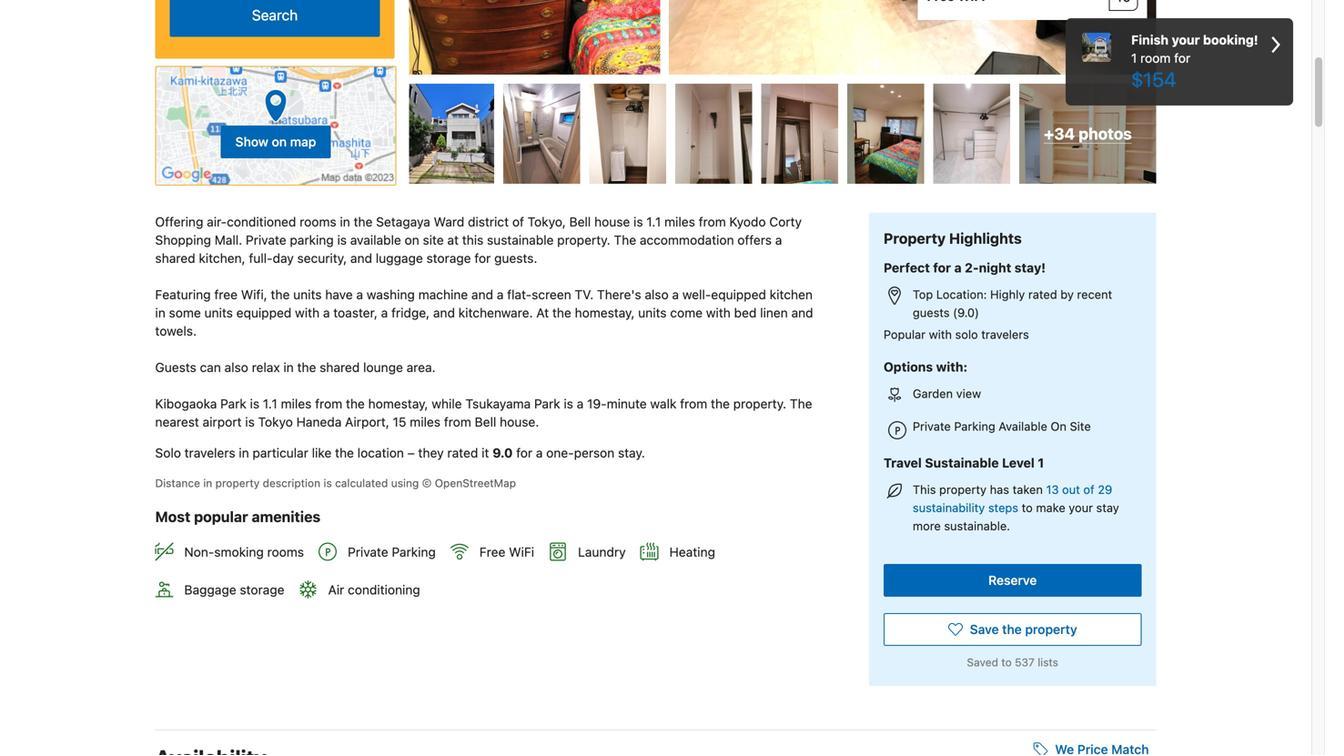 Task type: describe. For each thing, give the bounding box(es) containing it.
is left 19-
[[564, 396, 573, 411]]

perfect for a 2-night stay!
[[884, 260, 1046, 275]]

private parking available on site
[[913, 420, 1091, 433]]

calculated
[[335, 477, 388, 490]]

1 horizontal spatial units
[[293, 287, 322, 302]]

and down 'machine' on the left top
[[433, 305, 455, 320]]

wifi
[[509, 545, 534, 560]]

airport
[[203, 414, 242, 430]]

is up security,
[[337, 232, 347, 247]]

popular with solo travelers
[[884, 328, 1029, 341]]

property for save
[[1025, 622, 1078, 637]]

in left particular
[[239, 445, 249, 460]]

–
[[408, 445, 415, 460]]

description
[[263, 477, 321, 490]]

your inside finish your booking! 1 room for $154
[[1172, 32, 1200, 47]]

for inside offering air-conditioned rooms in the setagaya ward district of tokyo, bell house is 1.1 miles from kyodo corty shopping mall. private parking is available on site at this sustainable property. the accommodation offers a shared kitchen, full-day security, and luggage storage for guests. featuring free wifi, the units have a washing machine and a flat-screen tv. there's also a well-equipped kitchen in some units equipped with a toaster, a fridge, and kitchenware. at the homestay, units come with bed linen and towels. guests can also relax in the shared lounge area. kibogaoka park is 1.1 miles from the homestay, while tsukayama park is a 19-minute walk from the property. the nearest airport is tokyo haneda airport, 15 miles from bell house.
[[475, 251, 491, 266]]

it
[[482, 445, 489, 460]]

saved to 537 lists
[[967, 656, 1059, 669]]

area.
[[407, 360, 436, 375]]

room
[[1141, 51, 1171, 66]]

the up airport,
[[346, 396, 365, 411]]

1 horizontal spatial also
[[645, 287, 669, 302]]

there's
[[597, 287, 641, 302]]

property
[[884, 230, 946, 247]]

sustainable
[[925, 456, 999, 471]]

linen
[[760, 305, 788, 320]]

distance
[[155, 477, 200, 490]]

(9.0)
[[953, 306, 980, 320]]

guests
[[155, 360, 196, 375]]

airport,
[[345, 414, 389, 430]]

to make your stay more sustainable.
[[913, 501, 1119, 533]]

walk
[[650, 396, 677, 411]]

stay
[[1097, 501, 1119, 515]]

1 horizontal spatial property
[[940, 483, 987, 497]]

19-
[[587, 396, 607, 411]]

kitchen
[[770, 287, 813, 302]]

nearest
[[155, 414, 199, 430]]

0 horizontal spatial property.
[[557, 232, 611, 247]]

the right "relax"
[[297, 360, 316, 375]]

featuring
[[155, 287, 211, 302]]

guests
[[913, 306, 950, 320]]

can
[[200, 360, 221, 375]]

0 vertical spatial 1.1
[[647, 214, 661, 229]]

rightchevron image
[[1272, 31, 1281, 58]]

1 horizontal spatial with
[[706, 305, 731, 320]]

search section
[[148, 0, 402, 186]]

1 vertical spatial bell
[[475, 414, 496, 430]]

is left tokyo
[[245, 414, 255, 430]]

while
[[432, 396, 462, 411]]

luggage
[[376, 251, 423, 266]]

from down while
[[444, 414, 471, 430]]

options with:
[[884, 360, 968, 375]]

0 horizontal spatial also
[[224, 360, 248, 375]]

most popular amenities
[[155, 508, 321, 526]]

your inside to make your stay more sustainable.
[[1069, 501, 1093, 515]]

537
[[1015, 656, 1035, 669]]

this
[[462, 232, 484, 247]]

make
[[1036, 501, 1066, 515]]

0 horizontal spatial storage
[[240, 583, 285, 598]]

a down have
[[323, 305, 330, 320]]

a up come
[[672, 287, 679, 302]]

reserve
[[989, 573, 1037, 588]]

finish
[[1132, 32, 1169, 47]]

show on map
[[235, 134, 316, 149]]

and up kitchenware.
[[472, 287, 493, 302]]

private for private parking available on site
[[913, 420, 951, 433]]

sustainable
[[487, 232, 554, 247]]

relax
[[252, 360, 280, 375]]

1 for travel sustainable level  1
[[1038, 456, 1044, 471]]

in right distance
[[203, 477, 212, 490]]

most
[[155, 508, 191, 526]]

9.0
[[493, 445, 513, 460]]

of inside 13 out of 29 sustainability steps
[[1084, 483, 1095, 497]]

property for distance
[[215, 477, 260, 490]]

to inside to make your stay more sustainable.
[[1022, 501, 1033, 515]]

search button
[[170, 0, 380, 37]]

garden
[[913, 387, 953, 401]]

save the property button
[[884, 614, 1142, 646]]

a left one-
[[536, 445, 543, 460]]

2 horizontal spatial with
[[929, 328, 952, 341]]

photos
[[1079, 124, 1132, 143]]

scored 10 element
[[1109, 0, 1138, 11]]

booking!
[[1203, 32, 1259, 47]]

heating
[[670, 545, 715, 560]]

13 out of 29 sustainability steps
[[913, 483, 1113, 515]]

for left 2-
[[933, 260, 951, 275]]

show
[[235, 134, 268, 149]]

out
[[1062, 483, 1080, 497]]

1 horizontal spatial shared
[[320, 360, 360, 375]]

top location: highly rated by recent guests (9.0)
[[913, 288, 1113, 320]]

wifi,
[[241, 287, 267, 302]]

baggage storage
[[184, 583, 285, 598]]

non-smoking rooms
[[184, 545, 304, 560]]

highlights
[[949, 230, 1022, 247]]

0 horizontal spatial 1.1
[[263, 396, 277, 411]]

with:
[[936, 360, 968, 375]]

has
[[990, 483, 1010, 497]]

haneda
[[296, 414, 342, 430]]

travel
[[884, 456, 922, 471]]

corty
[[770, 214, 802, 229]]

well-
[[683, 287, 711, 302]]

tokyo,
[[528, 214, 566, 229]]

15
[[393, 414, 406, 430]]

0 horizontal spatial shared
[[155, 251, 195, 266]]

location:
[[937, 288, 987, 301]]

solo
[[955, 328, 978, 341]]

baggage
[[184, 583, 236, 598]]

sustainable.
[[944, 519, 1010, 533]]

view
[[956, 387, 981, 401]]

laundry
[[578, 545, 626, 560]]

1 vertical spatial homestay,
[[368, 396, 428, 411]]

0 horizontal spatial the
[[614, 232, 636, 247]]

is up tokyo
[[250, 396, 260, 411]]

0 horizontal spatial units
[[204, 305, 233, 320]]

1 park from the left
[[220, 396, 247, 411]]

of inside offering air-conditioned rooms in the setagaya ward district of tokyo, bell house is 1.1 miles from kyodo corty shopping mall. private parking is available on site at this sustainable property. the accommodation offers a shared kitchen, full-day security, and luggage storage for guests. featuring free wifi, the units have a washing machine and a flat-screen tv. there's also a well-equipped kitchen in some units equipped with a toaster, a fridge, and kitchenware. at the homestay, units come with bed linen and towels. guests can also relax in the shared lounge area. kibogaoka park is 1.1 miles from the homestay, while tsukayama park is a 19-minute walk from the property. the nearest airport is tokyo haneda airport, 15 miles from bell house.
[[512, 214, 524, 229]]

kitchenware.
[[459, 305, 533, 320]]

offering air-conditioned rooms in the setagaya ward district of tokyo, bell house is 1.1 miles from kyodo corty shopping mall. private parking is available on site at this sustainable property. the accommodation offers a shared kitchen, full-day security, and luggage storage for guests. featuring free wifi, the units have a washing machine and a flat-screen tv. there's also a well-equipped kitchen in some units equipped with a toaster, a fridge, and kitchenware. at the homestay, units come with bed linen and towels. guests can also relax in the shared lounge area. kibogaoka park is 1.1 miles from the homestay, while tsukayama park is a 19-minute walk from the property. the nearest airport is tokyo haneda airport, 15 miles from bell house.
[[155, 214, 817, 430]]

save
[[970, 622, 999, 637]]

perfect
[[884, 260, 930, 275]]

house
[[595, 214, 630, 229]]

a up toaster,
[[356, 287, 363, 302]]

0 vertical spatial miles
[[665, 214, 695, 229]]

1 horizontal spatial property.
[[733, 396, 787, 411]]

popular
[[884, 328, 926, 341]]

for inside finish your booking! 1 room for $154
[[1175, 51, 1191, 66]]

+34
[[1044, 124, 1075, 143]]

2-
[[965, 260, 979, 275]]



Task type: vqa. For each thing, say whether or not it's contained in the screenshot.
Discover
no



Task type: locate. For each thing, give the bounding box(es) containing it.
1
[[1132, 51, 1137, 66], [1038, 456, 1044, 471]]

with down guests
[[929, 328, 952, 341]]

park up airport
[[220, 396, 247, 411]]

they
[[418, 445, 444, 460]]

from up "accommodation"
[[699, 214, 726, 229]]

rooms down amenities
[[267, 545, 304, 560]]

1 vertical spatial of
[[1084, 483, 1095, 497]]

the right like
[[335, 445, 354, 460]]

2 horizontal spatial property
[[1025, 622, 1078, 637]]

0 vertical spatial to
[[1022, 501, 1033, 515]]

solo travelers in particular like the location – they rated it 9.0 for a one-person stay.
[[155, 445, 645, 460]]

on down "setagaya"
[[405, 232, 419, 247]]

2 horizontal spatial units
[[638, 305, 667, 320]]

a down washing
[[381, 305, 388, 320]]

in up towels.
[[155, 305, 166, 320]]

equipped down wifi,
[[236, 305, 292, 320]]

0 vertical spatial bell
[[570, 214, 591, 229]]

full-
[[249, 251, 273, 266]]

1 vertical spatial travelers
[[185, 445, 235, 460]]

1 vertical spatial rooms
[[267, 545, 304, 560]]

your
[[1172, 32, 1200, 47], [1069, 501, 1093, 515]]

1 vertical spatial private
[[913, 420, 951, 433]]

0 horizontal spatial 1
[[1038, 456, 1044, 471]]

0 vertical spatial of
[[512, 214, 524, 229]]

1 horizontal spatial 1.1
[[647, 214, 661, 229]]

miles right 15
[[410, 414, 441, 430]]

conditioned
[[227, 214, 296, 229]]

like
[[312, 445, 332, 460]]

$154
[[1132, 67, 1177, 91]]

1 vertical spatial storage
[[240, 583, 285, 598]]

storage down non-smoking rooms
[[240, 583, 285, 598]]

with left bed
[[706, 305, 731, 320]]

1 horizontal spatial travelers
[[982, 328, 1029, 341]]

the right wifi,
[[271, 287, 290, 302]]

sustainability
[[913, 501, 985, 515]]

bed
[[734, 305, 757, 320]]

1 horizontal spatial homestay,
[[575, 305, 635, 320]]

particular
[[253, 445, 308, 460]]

of up sustainable
[[512, 214, 524, 229]]

towels.
[[155, 323, 197, 338]]

highly
[[990, 288, 1025, 301]]

1 left room
[[1132, 51, 1137, 66]]

2 vertical spatial miles
[[410, 414, 441, 430]]

in up security,
[[340, 214, 350, 229]]

1 horizontal spatial miles
[[410, 414, 441, 430]]

rated left 'by'
[[1029, 288, 1058, 301]]

0 vertical spatial rooms
[[300, 214, 337, 229]]

your down out
[[1069, 501, 1093, 515]]

1 vertical spatial on
[[405, 232, 419, 247]]

non-
[[184, 545, 214, 560]]

0 vertical spatial private
[[246, 232, 286, 247]]

0 vertical spatial the
[[614, 232, 636, 247]]

a left 2-
[[955, 260, 962, 275]]

1 vertical spatial equipped
[[236, 305, 292, 320]]

equipped
[[711, 287, 766, 302], [236, 305, 292, 320]]

homestay,
[[575, 305, 635, 320], [368, 396, 428, 411]]

openstreetmap
[[435, 477, 516, 490]]

park up house.
[[534, 396, 560, 411]]

property
[[215, 477, 260, 490], [940, 483, 987, 497], [1025, 622, 1078, 637]]

ward
[[434, 214, 465, 229]]

screen
[[532, 287, 571, 302]]

on
[[272, 134, 287, 149], [405, 232, 419, 247]]

1 horizontal spatial storage
[[427, 251, 471, 266]]

district
[[468, 214, 509, 229]]

1 vertical spatial shared
[[320, 360, 360, 375]]

13
[[1046, 483, 1059, 497]]

have
[[325, 287, 353, 302]]

stay!
[[1015, 260, 1046, 275]]

2 horizontal spatial private
[[913, 420, 951, 433]]

parking
[[954, 420, 996, 433], [392, 545, 436, 560]]

private up the air conditioning
[[348, 545, 388, 560]]

from right walk
[[680, 396, 708, 411]]

a up kitchenware.
[[497, 287, 504, 302]]

1 vertical spatial miles
[[281, 396, 312, 411]]

toaster,
[[333, 305, 378, 320]]

private for private parking
[[348, 545, 388, 560]]

the up available
[[354, 214, 373, 229]]

0 vertical spatial on
[[272, 134, 287, 149]]

1 vertical spatial your
[[1069, 501, 1093, 515]]

level
[[1002, 456, 1035, 471]]

private down conditioned
[[246, 232, 286, 247]]

1 horizontal spatial on
[[405, 232, 419, 247]]

solo
[[155, 445, 181, 460]]

0 vertical spatial homestay,
[[575, 305, 635, 320]]

1 horizontal spatial your
[[1172, 32, 1200, 47]]

property up "sustainability"
[[940, 483, 987, 497]]

free
[[480, 545, 506, 560]]

your right finish
[[1172, 32, 1200, 47]]

1 horizontal spatial rated
[[1029, 288, 1058, 301]]

come
[[670, 305, 703, 320]]

private inside offering air-conditioned rooms in the setagaya ward district of tokyo, bell house is 1.1 miles from kyodo corty shopping mall. private parking is available on site at this sustainable property. the accommodation offers a shared kitchen, full-day security, and luggage storage for guests. featuring free wifi, the units have a washing machine and a flat-screen tv. there's also a well-equipped kitchen in some units equipped with a toaster, a fridge, and kitchenware. at the homestay, units come with bed linen and towels. guests can also relax in the shared lounge area. kibogaoka park is 1.1 miles from the homestay, while tsukayama park is a 19-minute walk from the property. the nearest airport is tokyo haneda airport, 15 miles from bell house.
[[246, 232, 286, 247]]

with left toaster,
[[295, 305, 320, 320]]

miles up tokyo
[[281, 396, 312, 411]]

more
[[913, 519, 941, 533]]

1 inside finish your booking! 1 room for $154
[[1132, 51, 1137, 66]]

1 horizontal spatial equipped
[[711, 287, 766, 302]]

1 horizontal spatial the
[[790, 396, 813, 411]]

a down corty
[[775, 232, 782, 247]]

air-
[[207, 214, 227, 229]]

is down like
[[324, 477, 332, 490]]

rooms inside offering air-conditioned rooms in the setagaya ward district of tokyo, bell house is 1.1 miles from kyodo corty shopping mall. private parking is available on site at this sustainable property. the accommodation offers a shared kitchen, full-day security, and luggage storage for guests. featuring free wifi, the units have a washing machine and a flat-screen tv. there's also a well-equipped kitchen in some units equipped with a toaster, a fridge, and kitchenware. at the homestay, units come with bed linen and towels. guests can also relax in the shared lounge area. kibogaoka park is 1.1 miles from the homestay, while tsukayama park is a 19-minute walk from the property. the nearest airport is tokyo haneda airport, 15 miles from bell house.
[[300, 214, 337, 229]]

1 vertical spatial 1
[[1038, 456, 1044, 471]]

a left 19-
[[577, 396, 584, 411]]

save the property
[[970, 622, 1078, 637]]

1 horizontal spatial park
[[534, 396, 560, 411]]

parking for private parking
[[392, 545, 436, 560]]

private
[[246, 232, 286, 247], [913, 420, 951, 433], [348, 545, 388, 560]]

for down the this
[[475, 251, 491, 266]]

free wifi
[[480, 545, 534, 560]]

site
[[423, 232, 444, 247]]

property up most popular amenities
[[215, 477, 260, 490]]

flat-
[[507, 287, 532, 302]]

to left 537
[[1002, 656, 1012, 669]]

storage down at
[[427, 251, 471, 266]]

0 horizontal spatial property
[[215, 477, 260, 490]]

miles up "accommodation"
[[665, 214, 695, 229]]

0 vertical spatial storage
[[427, 251, 471, 266]]

1 horizontal spatial parking
[[954, 420, 996, 433]]

1 vertical spatial parking
[[392, 545, 436, 560]]

available
[[350, 232, 401, 247]]

of left 29
[[1084, 483, 1095, 497]]

parking down the 'view'
[[954, 420, 996, 433]]

1.1 up tokyo
[[263, 396, 277, 411]]

search
[[252, 6, 298, 24]]

1 horizontal spatial private
[[348, 545, 388, 560]]

0 horizontal spatial rated
[[447, 445, 478, 460]]

also right can
[[224, 360, 248, 375]]

1 horizontal spatial bell
[[570, 214, 591, 229]]

equipped up bed
[[711, 287, 766, 302]]

kibogaoka
[[155, 396, 217, 411]]

air
[[328, 583, 344, 598]]

parking up conditioning
[[392, 545, 436, 560]]

day
[[273, 251, 294, 266]]

lounge
[[363, 360, 403, 375]]

0 horizontal spatial your
[[1069, 501, 1093, 515]]

0 vertical spatial parking
[[954, 420, 996, 433]]

amenities
[[252, 508, 321, 526]]

1 right the level
[[1038, 456, 1044, 471]]

1 vertical spatial 1.1
[[263, 396, 277, 411]]

0 vertical spatial also
[[645, 287, 669, 302]]

1 vertical spatial the
[[790, 396, 813, 411]]

1 vertical spatial rated
[[447, 445, 478, 460]]

1.1
[[647, 214, 661, 229], [263, 396, 277, 411]]

also right there's
[[645, 287, 669, 302]]

parking for private parking available on site
[[954, 420, 996, 433]]

shared down shopping
[[155, 251, 195, 266]]

homestay, up 15
[[368, 396, 428, 411]]

private down garden
[[913, 420, 951, 433]]

the right save
[[1002, 622, 1022, 637]]

0 vertical spatial rated
[[1029, 288, 1058, 301]]

smoking
[[214, 545, 264, 560]]

1 vertical spatial also
[[224, 360, 248, 375]]

bell down tsukayama
[[475, 414, 496, 430]]

units left have
[[293, 287, 322, 302]]

rated inside top location: highly rated by recent guests (9.0)
[[1029, 288, 1058, 301]]

for right 9.0
[[516, 445, 533, 460]]

this
[[913, 483, 936, 497]]

0 horizontal spatial private
[[246, 232, 286, 247]]

0 horizontal spatial with
[[295, 305, 320, 320]]

rooms up parking
[[300, 214, 337, 229]]

security,
[[297, 251, 347, 266]]

the inside 'dropdown button'
[[1002, 622, 1022, 637]]

0 horizontal spatial equipped
[[236, 305, 292, 320]]

the right at
[[553, 305, 572, 320]]

one-
[[546, 445, 574, 460]]

0 horizontal spatial on
[[272, 134, 287, 149]]

units left come
[[638, 305, 667, 320]]

a
[[775, 232, 782, 247], [955, 260, 962, 275], [356, 287, 363, 302], [497, 287, 504, 302], [672, 287, 679, 302], [323, 305, 330, 320], [381, 305, 388, 320], [577, 396, 584, 411], [536, 445, 543, 460]]

in right "relax"
[[284, 360, 294, 375]]

at
[[447, 232, 459, 247]]

is right house
[[634, 214, 643, 229]]

person
[[574, 445, 615, 460]]

house.
[[500, 414, 539, 430]]

from up haneda on the bottom of page
[[315, 396, 342, 411]]

travelers down top location: highly rated by recent guests (9.0)
[[982, 328, 1029, 341]]

on inside the search section
[[272, 134, 287, 149]]

washing
[[367, 287, 415, 302]]

site
[[1070, 420, 1091, 433]]

tsukayama
[[466, 396, 531, 411]]

for right room
[[1175, 51, 1191, 66]]

rated left it
[[447, 445, 478, 460]]

bell left house
[[570, 214, 591, 229]]

1 for finish your booking! 1 room for $154
[[1132, 51, 1137, 66]]

0 horizontal spatial bell
[[475, 414, 496, 430]]

1 horizontal spatial of
[[1084, 483, 1095, 497]]

0 horizontal spatial miles
[[281, 396, 312, 411]]

using
[[391, 477, 419, 490]]

1 horizontal spatial to
[[1022, 501, 1033, 515]]

conditioning
[[348, 583, 420, 598]]

setagaya
[[376, 214, 430, 229]]

2 park from the left
[[534, 396, 560, 411]]

and down the kitchen on the top
[[792, 305, 813, 320]]

0 horizontal spatial to
[[1002, 656, 1012, 669]]

©
[[422, 477, 432, 490]]

2 vertical spatial private
[[348, 545, 388, 560]]

storage
[[427, 251, 471, 266], [240, 583, 285, 598]]

private parking
[[348, 545, 436, 560]]

property up lists
[[1025, 622, 1078, 637]]

guests.
[[494, 251, 537, 266]]

1 vertical spatial to
[[1002, 656, 1012, 669]]

0 horizontal spatial of
[[512, 214, 524, 229]]

tokyo
[[258, 414, 293, 430]]

free
[[214, 287, 238, 302]]

from
[[699, 214, 726, 229], [315, 396, 342, 411], [680, 396, 708, 411], [444, 414, 471, 430]]

0 horizontal spatial park
[[220, 396, 247, 411]]

on inside offering air-conditioned rooms in the setagaya ward district of tokyo, bell house is 1.1 miles from kyodo corty shopping mall. private parking is available on site at this sustainable property. the accommodation offers a shared kitchen, full-day security, and luggage storage for guests. featuring free wifi, the units have a washing machine and a flat-screen tv. there's also a well-equipped kitchen in some units equipped with a toaster, a fridge, and kitchenware. at the homestay, units come with bed linen and towels. guests can also relax in the shared lounge area. kibogaoka park is 1.1 miles from the homestay, while tsukayama park is a 19-minute walk from the property. the nearest airport is tokyo haneda airport, 15 miles from bell house.
[[405, 232, 419, 247]]

property inside 'dropdown button'
[[1025, 622, 1078, 637]]

+34 photos
[[1044, 124, 1132, 143]]

homestay, down there's
[[575, 305, 635, 320]]

popular
[[194, 508, 248, 526]]

1.1 up "accommodation"
[[647, 214, 661, 229]]

0 vertical spatial travelers
[[982, 328, 1029, 341]]

travelers down airport
[[185, 445, 235, 460]]

the right walk
[[711, 396, 730, 411]]

shared
[[155, 251, 195, 266], [320, 360, 360, 375]]

0 horizontal spatial travelers
[[185, 445, 235, 460]]

steps
[[989, 501, 1019, 515]]

travelers
[[982, 328, 1029, 341], [185, 445, 235, 460]]

recent
[[1077, 288, 1113, 301]]

0 horizontal spatial parking
[[392, 545, 436, 560]]

shared left lounge
[[320, 360, 360, 375]]

minute
[[607, 396, 647, 411]]

0 vertical spatial 1
[[1132, 51, 1137, 66]]

stay.
[[618, 445, 645, 460]]

0 horizontal spatial homestay,
[[368, 396, 428, 411]]

top
[[913, 288, 933, 301]]

0 vertical spatial property.
[[557, 232, 611, 247]]

storage inside offering air-conditioned rooms in the setagaya ward district of tokyo, bell house is 1.1 miles from kyodo corty shopping mall. private parking is available on site at this sustainable property. the accommodation offers a shared kitchen, full-day security, and luggage storage for guests. featuring free wifi, the units have a washing machine and a flat-screen tv. there's also a well-equipped kitchen in some units equipped with a toaster, a fridge, and kitchenware. at the homestay, units come with bed linen and towels. guests can also relax in the shared lounge area. kibogaoka park is 1.1 miles from the homestay, while tsukayama park is a 19-minute walk from the property. the nearest airport is tokyo haneda airport, 15 miles from bell house.
[[427, 251, 471, 266]]

options
[[884, 360, 933, 375]]

1 vertical spatial property.
[[733, 396, 787, 411]]

on left "map"
[[272, 134, 287, 149]]

2 horizontal spatial miles
[[665, 214, 695, 229]]

to down taken
[[1022, 501, 1033, 515]]

0 vertical spatial equipped
[[711, 287, 766, 302]]

0 vertical spatial your
[[1172, 32, 1200, 47]]

reserve button
[[884, 565, 1142, 597]]

and down available
[[350, 251, 372, 266]]

units down free
[[204, 305, 233, 320]]

0 vertical spatial shared
[[155, 251, 195, 266]]

1 horizontal spatial 1
[[1132, 51, 1137, 66]]

some
[[169, 305, 201, 320]]

garden view
[[913, 387, 981, 401]]

accommodation
[[640, 232, 734, 247]]



